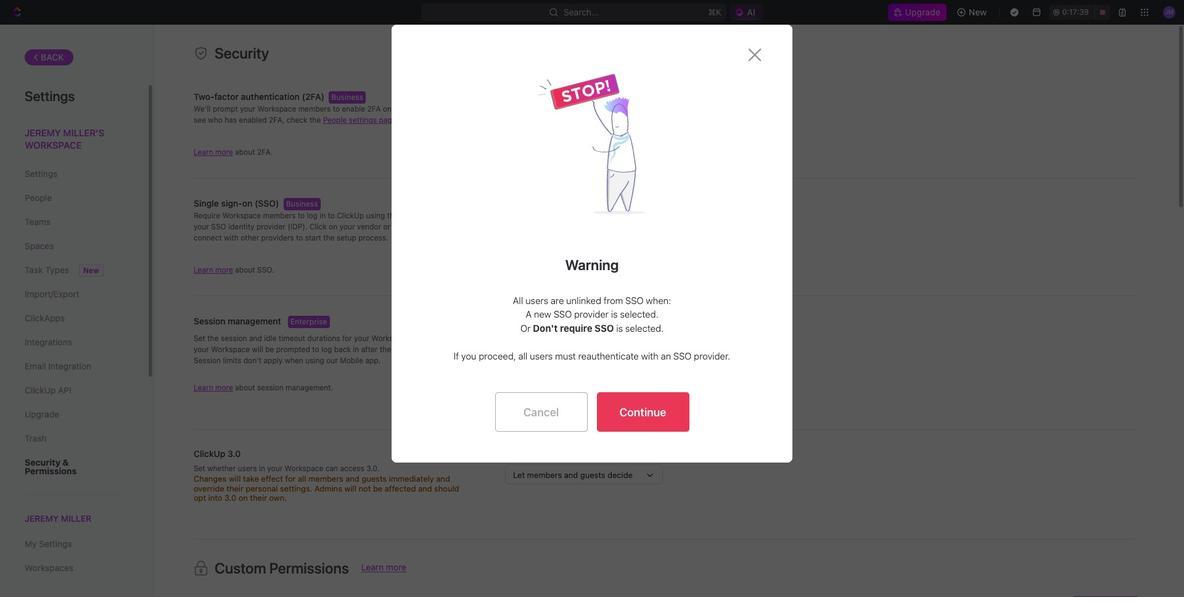 Task type: locate. For each thing, give the bounding box(es) containing it.
and
[[249, 334, 262, 343], [346, 474, 359, 484], [436, 474, 450, 484], [418, 483, 432, 493]]

jeremy up my settings
[[25, 513, 59, 524]]

their left own.
[[250, 493, 267, 503]]

1 horizontal spatial clickup
[[194, 448, 225, 459]]

0 vertical spatial members
[[298, 104, 331, 114]]

from right credentials
[[446, 211, 462, 220]]

0 horizontal spatial back
[[41, 52, 64, 62]]

clickup up vendor
[[337, 211, 364, 220]]

settings up people link
[[25, 168, 58, 179]]

sso up connect
[[211, 222, 226, 231]]

1 vertical spatial don't
[[533, 322, 558, 333]]

your up effect
[[267, 464, 283, 473]]

session duration
[[505, 316, 565, 325]]

the down click
[[323, 233, 335, 242]]

we'll
[[194, 104, 211, 114]]

we'll prompt your workspace members to enable 2fa on their next login. to see who has enabled 2fa, check the
[[194, 104, 458, 125]]

their right into
[[227, 483, 244, 493]]

2 vertical spatial members
[[308, 474, 343, 484]]

log inside set the session and idle timeout durations for your workspace. members in your workspace will be prompted to log back in after their session expires. session limits don't apply when using our mobile app.
[[321, 345, 332, 354]]

your inside clickup 3.0 set whether users in your workspace can access 3.0. changes will take effect for all members and guests immediately and override their personal settings. admins will not be affected and should opt into 3.0 on their own.
[[267, 464, 283, 473]]

require
[[541, 95, 569, 105], [567, 132, 595, 142], [560, 322, 593, 333]]

1 vertical spatial permissions
[[269, 559, 349, 577]]

session management
[[194, 316, 283, 326]]

workspace up the settings.
[[285, 464, 323, 473]]

own.
[[269, 493, 287, 503]]

sso up reauthenticate
[[595, 322, 614, 333]]

sso.
[[257, 265, 274, 274]]

for right effect
[[285, 474, 296, 484]]

for
[[342, 334, 352, 343], [285, 474, 296, 484]]

0 horizontal spatial from
[[446, 211, 462, 220]]

learn for learn more
[[361, 562, 384, 573]]

0 vertical spatial set
[[194, 334, 205, 343]]

users for if you proceed, all users must reauthenticate with an sso provider.
[[530, 350, 553, 361]]

require 2fa (members are required to set up 2fa by their third login)
[[518, 114, 788, 124]]

0 vertical spatial from
[[446, 211, 462, 220]]

two-
[[194, 91, 214, 102]]

1 horizontal spatial from
[[604, 295, 623, 306]]

mobile
[[340, 356, 363, 365]]

sso inside the require workspace members to log in to clickup using their credentials from your sso identity provider (idp). click on your vendor or use saml to connect with other providers to start the setup process.
[[211, 222, 226, 231]]

business
[[331, 93, 363, 102], [286, 199, 318, 208]]

from right unlinked
[[604, 295, 623, 306]]

to
[[333, 104, 340, 114], [659, 114, 667, 124], [298, 211, 305, 220], [328, 211, 335, 220], [430, 222, 437, 231], [296, 233, 303, 242], [312, 345, 319, 354]]

session left management in the left of the page
[[194, 316, 226, 326]]

two-factor authentication (2fa)
[[194, 91, 324, 102]]

0 vertical spatial require
[[518, 114, 548, 124]]

1 vertical spatial business
[[286, 199, 318, 208]]

my settings link
[[25, 534, 123, 555]]

your up enabled
[[240, 104, 255, 114]]

upgrade link left 'new' button
[[888, 4, 947, 21]]

1 vertical spatial using
[[305, 356, 324, 365]]

0 horizontal spatial permissions
[[25, 466, 77, 476]]

all
[[513, 295, 523, 306]]

session down "all"
[[505, 316, 533, 325]]

1 horizontal spatial security
[[215, 44, 269, 62]]

the inside set the session and idle timeout durations for your workspace. members in your workspace will be prompted to log back in after their session expires. session limits don't apply when using our mobile app.
[[207, 334, 219, 343]]

session for session duration
[[505, 316, 533, 325]]

log up click
[[307, 211, 318, 220]]

admins
[[315, 483, 342, 493]]

0 horizontal spatial require
[[194, 211, 220, 220]]

your up setup on the left
[[340, 222, 355, 231]]

0 horizontal spatial are
[[551, 295, 564, 306]]

more for learn more
[[386, 562, 406, 573]]

security for security & permissions
[[25, 457, 60, 468]]

workspace down miller's
[[25, 139, 82, 150]]

from inside the require workspace members to log in to clickup using their credentials from your sso identity provider (idp). click on your vendor or use saml to connect with other providers to start the setup process.
[[446, 211, 462, 220]]

0 vertical spatial require
[[541, 95, 569, 105]]

on left (sso)
[[242, 198, 252, 208]]

2 horizontal spatial the
[[323, 233, 335, 242]]

into
[[208, 493, 222, 503]]

workspaces
[[25, 563, 73, 573]]

with down identity
[[224, 233, 239, 242]]

0 vertical spatial people
[[323, 115, 347, 125]]

require for immediately
[[567, 132, 595, 142]]

up
[[684, 114, 694, 124]]

1 vertical spatial set
[[194, 464, 205, 473]]

1 set from the top
[[194, 334, 205, 343]]

selected.
[[620, 308, 659, 320], [625, 322, 664, 333]]

to
[[450, 104, 458, 114]]

set up changes
[[194, 464, 205, 473]]

clickup left api
[[25, 385, 56, 395]]

miller
[[61, 513, 91, 524]]

with
[[224, 233, 239, 242], [641, 350, 659, 361]]

1 vertical spatial be
[[373, 483, 383, 493]]

2fa down (members
[[597, 132, 612, 142]]

3.0.
[[366, 464, 379, 473]]

my
[[25, 539, 37, 549]]

using inside the require workspace members to log in to clickup using their credentials from your sso identity provider (idp). click on your vendor or use saml to connect with other providers to start the setup process.
[[366, 211, 385, 220]]

search...
[[564, 7, 599, 17]]

in up click
[[320, 211, 326, 220]]

trash link
[[25, 428, 123, 449]]

1 vertical spatial members
[[263, 211, 296, 220]]

2 vertical spatial about
[[235, 383, 255, 392]]

third
[[745, 114, 763, 124]]

using up vendor
[[366, 211, 385, 220]]

0 vertical spatial settings
[[25, 88, 75, 104]]

1 horizontal spatial log
[[321, 345, 332, 354]]

using inside set the session and idle timeout durations for your workspace. members in your workspace will be prompted to log back in after their session expires. session limits don't apply when using our mobile app.
[[305, 356, 324, 365]]

0 vertical spatial upgrade link
[[888, 4, 947, 21]]

a
[[526, 308, 532, 320]]

about
[[235, 147, 255, 157], [235, 265, 255, 274], [235, 383, 255, 392]]

jeremy miller
[[25, 513, 91, 524]]

learn for learn more about 2fa.
[[194, 147, 213, 157]]

setup
[[337, 233, 356, 242]]

3.0 up whether
[[228, 448, 241, 459]]

credentials
[[405, 211, 444, 220]]

all right proceed,
[[519, 350, 528, 361]]

business up (idp). in the top of the page
[[286, 199, 318, 208]]

3.0 right into
[[225, 493, 236, 503]]

people up teams
[[25, 192, 52, 203]]

learn more link
[[194, 147, 233, 157], [194, 265, 233, 274], [194, 383, 233, 392], [361, 562, 406, 573]]

more for learn more about sso.
[[215, 265, 233, 274]]

learn more about sso.
[[194, 265, 274, 274]]

1 horizontal spatial are
[[610, 114, 622, 124]]

workspace up identity
[[222, 211, 261, 220]]

1 horizontal spatial people
[[323, 115, 347, 125]]

learn
[[194, 147, 213, 157], [194, 265, 213, 274], [194, 383, 213, 392], [361, 562, 384, 573]]

0 horizontal spatial business
[[286, 199, 318, 208]]

people link
[[25, 188, 123, 208]]

security & permissions link
[[25, 452, 123, 482]]

2 horizontal spatial clickup
[[337, 211, 364, 220]]

from inside all users are unlinked from sso when: a new sso provider is selected. or don't require sso is selected.
[[604, 295, 623, 306]]

2 jeremy from the top
[[25, 513, 59, 524]]

0 vertical spatial new
[[969, 7, 987, 17]]

on right click
[[329, 222, 338, 231]]

continue
[[620, 406, 666, 419]]

set inside clickup 3.0 set whether users in your workspace can access 3.0. changes will take effect for all members and guests immediately and override their personal settings. admins will not be affected and should opt into 3.0 on their own.
[[194, 464, 205, 473]]

workspace inside clickup 3.0 set whether users in your workspace can access 3.0. changes will take effect for all members and guests immediately and override their personal settings. admins will not be affected and should opt into 3.0 on their own.
[[285, 464, 323, 473]]

members down (2fa)
[[298, 104, 331, 114]]

sso
[[211, 222, 226, 231], [626, 295, 644, 306], [554, 308, 572, 320], [595, 322, 614, 333], [674, 350, 692, 361]]

1 vertical spatial with
[[641, 350, 659, 361]]

about down don't
[[235, 383, 255, 392]]

your inside we'll prompt your workspace members to enable 2fa on their next login. to see who has enabled 2fa, check the
[[240, 104, 255, 114]]

start
[[305, 233, 321, 242]]

2 vertical spatial session
[[257, 383, 284, 392]]

are up 'new'
[[551, 295, 564, 306]]

to inside we'll prompt your workspace members to enable 2fa on their next login. to see who has enabled 2fa, check the
[[333, 104, 340, 114]]

duration
[[535, 316, 565, 325]]

people for people settings page.
[[323, 115, 347, 125]]

an
[[661, 350, 671, 361]]

workspace inside set the session and idle timeout durations for your workspace. members in your workspace will be prompted to log back in after their session expires. session limits don't apply when using our mobile app.
[[211, 345, 250, 354]]

(sso)
[[255, 198, 279, 208]]

the down session management
[[207, 334, 219, 343]]

2fa,
[[269, 115, 285, 125]]

2 vertical spatial users
[[238, 464, 257, 473]]

0 vertical spatial back
[[41, 52, 64, 62]]

proceed,
[[479, 350, 516, 361]]

1 jeremy from the top
[[25, 127, 61, 138]]

people inside the settings element
[[25, 192, 52, 203]]

1 horizontal spatial with
[[641, 350, 659, 361]]

users up 'new'
[[526, 295, 548, 306]]

provider
[[257, 222, 286, 231], [574, 308, 609, 320]]

1 vertical spatial the
[[323, 233, 335, 242]]

1 horizontal spatial will
[[252, 345, 263, 354]]

users
[[526, 295, 548, 306], [530, 350, 553, 361], [238, 464, 257, 473]]

on
[[383, 104, 392, 114], [242, 198, 252, 208], [329, 222, 338, 231], [239, 493, 248, 503]]

be right the not
[[373, 483, 383, 493]]

members inside clickup 3.0 set whether users in your workspace can access 3.0. changes will take effect for all members and guests immediately and override their personal settings. admins will not be affected and should opt into 3.0 on their own.
[[308, 474, 343, 484]]

must
[[555, 350, 576, 361]]

their up page.
[[394, 104, 410, 114]]

0 vertical spatial users
[[526, 295, 548, 306]]

1 vertical spatial require
[[194, 211, 220, 220]]

all left admins
[[298, 474, 306, 484]]

on inside we'll prompt your workspace members to enable 2fa on their next login. to see who has enabled 2fa, check the
[[383, 104, 392, 114]]

don't down 'new'
[[533, 322, 558, 333]]

0 vertical spatial the
[[310, 115, 321, 125]]

learn for learn more about session management.
[[194, 383, 213, 392]]

management.
[[286, 383, 333, 392]]

be inside clickup 3.0 set whether users in your workspace can access 3.0. changes will take effect for all members and guests immediately and override their personal settings. admins will not be affected and should opt into 3.0 on their own.
[[373, 483, 383, 493]]

provider down unlinked
[[574, 308, 609, 320]]

1 horizontal spatial upgrade
[[905, 7, 941, 17]]

0 horizontal spatial for
[[285, 474, 296, 484]]

and right immediately
[[436, 474, 450, 484]]

2 set from the top
[[194, 464, 205, 473]]

from
[[446, 211, 462, 220], [604, 295, 623, 306]]

0 horizontal spatial all
[[298, 474, 306, 484]]

1 horizontal spatial the
[[310, 115, 321, 125]]

upgrade link up trash link
[[25, 404, 123, 425]]

or
[[383, 222, 391, 231]]

people down enable
[[323, 115, 347, 125]]

0 horizontal spatial using
[[305, 356, 324, 365]]

don't up immediately
[[518, 95, 539, 105]]

0:17:39
[[1062, 7, 1089, 17]]

upgrade inside the settings element
[[25, 409, 59, 419]]

0 vertical spatial log
[[307, 211, 318, 220]]

clickup api link
[[25, 380, 123, 401]]

users up take
[[238, 464, 257, 473]]

0 vertical spatial jeremy
[[25, 127, 61, 138]]

sso right 'new'
[[554, 308, 572, 320]]

1 horizontal spatial permissions
[[269, 559, 349, 577]]

security left &
[[25, 457, 60, 468]]

with left an
[[641, 350, 659, 361]]

0 vertical spatial for
[[342, 334, 352, 343]]

2 about from the top
[[235, 265, 255, 274]]

0 vertical spatial selected.
[[620, 308, 659, 320]]

1 about from the top
[[235, 147, 255, 157]]

log down durations
[[321, 345, 332, 354]]

1 vertical spatial require
[[567, 132, 595, 142]]

for inside set the session and idle timeout durations for your workspace. members in your workspace will be prompted to log back in after their session expires. session limits don't apply when using our mobile app.
[[342, 334, 352, 343]]

require inside the require workspace members to log in to clickup using their credentials from your sso identity provider (idp). click on your vendor or use saml to connect with other providers to start the setup process.
[[194, 211, 220, 220]]

1 vertical spatial about
[[235, 265, 255, 274]]

process.
[[358, 233, 388, 242]]

about left sso.
[[235, 265, 255, 274]]

1 vertical spatial for
[[285, 474, 296, 484]]

2 vertical spatial the
[[207, 334, 219, 343]]

security for security
[[215, 44, 269, 62]]

use
[[393, 222, 405, 231]]

1 horizontal spatial provider
[[574, 308, 609, 320]]

2fa up settings
[[367, 104, 381, 114]]

require up immediately
[[518, 114, 548, 124]]

1 vertical spatial new
[[83, 266, 99, 275]]

1 vertical spatial all
[[298, 474, 306, 484]]

upgrade link
[[888, 4, 947, 21], [25, 404, 123, 425]]

are
[[610, 114, 622, 124], [551, 295, 564, 306]]

settings right my
[[39, 539, 72, 549]]

1 vertical spatial upgrade
[[25, 409, 59, 419]]

their down the 'workspace.'
[[380, 345, 396, 354]]

workspace up 2fa,
[[258, 104, 296, 114]]

workspace
[[258, 104, 296, 114], [25, 139, 82, 150], [222, 211, 261, 220], [211, 345, 250, 354], [285, 464, 323, 473]]

for up mobile
[[342, 334, 352, 343]]

cancel button
[[495, 392, 588, 432]]

members down (sso)
[[263, 211, 296, 220]]

authentication
[[241, 91, 300, 102]]

users inside clickup 3.0 set whether users in your workspace can access 3.0. changes will take effect for all members and guests immediately and override their personal settings. admins will not be affected and should opt into 3.0 on their own.
[[238, 464, 257, 473]]

will left the not
[[344, 483, 357, 493]]

workspace inside the jeremy miller's workspace
[[25, 139, 82, 150]]

0 vertical spatial permissions
[[25, 466, 77, 476]]

0 vertical spatial with
[[224, 233, 239, 242]]

1 vertical spatial upgrade link
[[25, 404, 123, 425]]

0 horizontal spatial log
[[307, 211, 318, 220]]

take
[[243, 474, 259, 484]]

upgrade left 'new' button
[[905, 7, 941, 17]]

clickup inside "link"
[[25, 385, 56, 395]]

0 horizontal spatial new
[[83, 266, 99, 275]]

members down can
[[308, 474, 343, 484]]

require down unlinked
[[560, 322, 593, 333]]

and left idle
[[249, 334, 262, 343]]

custom
[[215, 559, 266, 577]]

require down (members
[[567, 132, 595, 142]]

session down the 'workspace.'
[[398, 345, 424, 354]]

in up mobile
[[353, 345, 359, 354]]

2fa up (members
[[571, 95, 586, 105]]

jeremy inside the jeremy miller's workspace
[[25, 127, 61, 138]]

0 horizontal spatial with
[[224, 233, 239, 242]]

set down session management
[[194, 334, 205, 343]]

settings.
[[280, 483, 312, 493]]

will up don't
[[252, 345, 263, 354]]

2 vertical spatial settings
[[39, 539, 72, 549]]

when
[[285, 356, 303, 365]]

jeremy for jeremy miller's workspace
[[25, 127, 61, 138]]

session left limits
[[194, 356, 221, 365]]

0 horizontal spatial security
[[25, 457, 60, 468]]

users left must
[[530, 350, 553, 361]]

in inside the require workspace members to log in to clickup using their credentials from your sso identity provider (idp). click on your vendor or use saml to connect with other providers to start the setup process.
[[320, 211, 326, 220]]

spaces
[[25, 241, 54, 251]]

will left take
[[229, 474, 241, 484]]

1 vertical spatial provider
[[574, 308, 609, 320]]

be down idle
[[265, 345, 274, 354]]

business up enable
[[331, 93, 363, 102]]

provider up the providers
[[257, 222, 286, 231]]

are inside all users are unlinked from sso when: a new sso provider is selected. or don't require sso is selected.
[[551, 295, 564, 306]]

back link
[[25, 49, 73, 65]]

0 horizontal spatial people
[[25, 192, 52, 203]]

1 vertical spatial jeremy
[[25, 513, 59, 524]]

next
[[412, 104, 427, 114]]

log
[[307, 211, 318, 220], [321, 345, 332, 354]]

require down single
[[194, 211, 220, 220]]

members inside the require workspace members to log in to clickup using their credentials from your sso identity provider (idp). click on your vendor or use saml to connect with other providers to start the setup process.
[[263, 211, 296, 220]]

workspace up limits
[[211, 345, 250, 354]]

0 horizontal spatial upgrade
[[25, 409, 59, 419]]

session down session management
[[221, 334, 247, 343]]

people settings page. link
[[323, 115, 399, 125]]

set inside set the session and idle timeout durations for your workspace. members in your workspace will be prompted to log back in after their session expires. session limits don't apply when using our mobile app.
[[194, 334, 205, 343]]

upgrade down the clickup api
[[25, 409, 59, 419]]

2 vertical spatial clickup
[[194, 448, 225, 459]]

new inside 'new' button
[[969, 7, 987, 17]]

1 vertical spatial security
[[25, 457, 60, 468]]

on down take
[[239, 493, 248, 503]]

about for authentication
[[235, 147, 255, 157]]

set
[[194, 334, 205, 343], [194, 464, 205, 473]]

1 vertical spatial people
[[25, 192, 52, 203]]

their inside we'll prompt your workspace members to enable 2fa on their next login. to see who has enabled 2fa, check the
[[394, 104, 410, 114]]

jeremy left miller's
[[25, 127, 61, 138]]

workspace inside the require workspace members to log in to clickup using their credentials from your sso identity provider (idp). click on your vendor or use saml to connect with other providers to start the setup process.
[[222, 211, 261, 220]]

settings down back link
[[25, 88, 75, 104]]

my settings
[[25, 539, 72, 549]]

0 vertical spatial 3.0
[[228, 448, 241, 459]]

0 vertical spatial using
[[366, 211, 385, 220]]

0 horizontal spatial session
[[221, 334, 247, 343]]

1 horizontal spatial be
[[373, 483, 383, 493]]

using left our
[[305, 356, 324, 365]]

is
[[611, 308, 618, 320], [616, 322, 623, 333]]

all users are unlinked from sso when: a new sso provider is selected. or don't require sso is selected.
[[513, 295, 671, 333]]

on up page.
[[383, 104, 392, 114]]

security inside security & permissions
[[25, 457, 60, 468]]

all inside warning dialog
[[519, 350, 528, 361]]

(members
[[567, 114, 607, 124]]

clickup inside clickup 3.0 set whether users in your workspace can access 3.0. changes will take effect for all members and guests immediately and override their personal settings. admins will not be affected and should opt into 3.0 on their own.
[[194, 448, 225, 459]]

by
[[714, 114, 723, 124]]

0 vertical spatial are
[[610, 114, 622, 124]]

when:
[[646, 295, 671, 306]]

0 vertical spatial about
[[235, 147, 255, 157]]

enable
[[342, 104, 365, 114]]

provider inside the require workspace members to log in to clickup using their credentials from your sso identity provider (idp). click on your vendor or use saml to connect with other providers to start the setup process.
[[257, 222, 286, 231]]

1 horizontal spatial session
[[257, 383, 284, 392]]

1 vertical spatial from
[[604, 295, 623, 306]]

0 horizontal spatial provider
[[257, 222, 286, 231]]

the inside the require workspace members to log in to clickup using their credentials from your sso identity provider (idp). click on your vendor or use saml to connect with other providers to start the setup process.
[[323, 233, 335, 242]]

1 vertical spatial session
[[398, 345, 424, 354]]

0 vertical spatial clickup
[[337, 211, 364, 220]]

with inside warning dialog
[[641, 350, 659, 361]]

require up (members
[[541, 95, 569, 105]]

1 horizontal spatial for
[[342, 334, 352, 343]]

clickup up whether
[[194, 448, 225, 459]]

their up 'use'
[[387, 211, 403, 220]]

0 vertical spatial be
[[265, 345, 274, 354]]

1 horizontal spatial require
[[518, 114, 548, 124]]

1 vertical spatial 3.0
[[225, 493, 236, 503]]

session down the apply
[[257, 383, 284, 392]]

0 vertical spatial security
[[215, 44, 269, 62]]

their right by on the right of the page
[[725, 114, 743, 124]]

0 vertical spatial business
[[331, 93, 363, 102]]

1 vertical spatial clickup
[[25, 385, 56, 395]]

0 vertical spatial all
[[519, 350, 528, 361]]



Task type: describe. For each thing, give the bounding box(es) containing it.
1 vertical spatial is
[[616, 322, 623, 333]]

settings inside 'link'
[[25, 168, 58, 179]]

3 about from the top
[[235, 383, 255, 392]]

jeremy miller's workspace
[[25, 127, 104, 150]]

if you proceed, all users must reauthenticate with an sso provider.
[[454, 350, 731, 361]]

require inside all users are unlinked from sso when: a new sso provider is selected. or don't require sso is selected.
[[560, 322, 593, 333]]

and inside set the session and idle timeout durations for your workspace. members in your workspace will be prompted to log back in after their session expires. session limits don't apply when using our mobile app.
[[249, 334, 262, 343]]

on inside clickup 3.0 set whether users in your workspace can access 3.0. changes will take effect for all members and guests immediately and override their personal settings. admins will not be affected and should opt into 3.0 on their own.
[[239, 493, 248, 503]]

require for don't
[[541, 95, 569, 105]]

task
[[25, 265, 43, 275]]

sign-
[[221, 198, 242, 208]]

users inside all users are unlinked from sso when: a new sso provider is selected. or don't require sso is selected.
[[526, 295, 548, 306]]

be inside set the session and idle timeout durations for your workspace. members in your workspace will be prompted to log back in after their session expires. session limits don't apply when using our mobile app.
[[265, 345, 274, 354]]

0 horizontal spatial will
[[229, 474, 241, 484]]

to inside set the session and idle timeout durations for your workspace. members in your workspace will be prompted to log back in after their session expires. session limits don't apply when using our mobile app.
[[312, 345, 319, 354]]

0 vertical spatial upgrade
[[905, 7, 941, 17]]

session inside set the session and idle timeout durations for your workspace. members in your workspace will be prompted to log back in after their session expires. session limits don't apply when using our mobile app.
[[194, 356, 221, 365]]

teams
[[25, 217, 51, 227]]

in up expires.
[[449, 334, 455, 343]]

with inside the require workspace members to log in to clickup using their credentials from your sso identity provider (idp). click on your vendor or use saml to connect with other providers to start the setup process.
[[224, 233, 239, 242]]

session for session management
[[194, 316, 226, 326]]

api
[[58, 385, 71, 395]]

all inside clickup 3.0 set whether users in your workspace can access 3.0. changes will take effect for all members and guests immediately and override their personal settings. admins will not be affected and should opt into 3.0 on their own.
[[298, 474, 306, 484]]

0 vertical spatial don't
[[518, 95, 539, 105]]

learn more link for single
[[194, 265, 233, 274]]

apply
[[264, 356, 283, 365]]

don't require 2fa
[[518, 95, 586, 105]]

clickapps link
[[25, 308, 123, 329]]

their inside set the session and idle timeout durations for your workspace. members in your workspace will be prompted to log back in after their session expires. session limits don't apply when using our mobile app.
[[380, 345, 396, 354]]

for inside clickup 3.0 set whether users in your workspace can access 3.0. changes will take effect for all members and guests immediately and override their personal settings. admins will not be affected and should opt into 3.0 on their own.
[[285, 474, 296, 484]]

2 horizontal spatial will
[[344, 483, 357, 493]]

don't inside all users are unlinked from sso when: a new sso provider is selected. or don't require sso is selected.
[[533, 322, 558, 333]]

more for learn more about 2fa.
[[215, 147, 233, 157]]

opt
[[194, 493, 206, 503]]

enabled
[[239, 115, 267, 125]]

learn more link for session
[[194, 383, 233, 392]]

about for on
[[235, 265, 255, 274]]

workspaces link
[[25, 558, 123, 579]]

2fa.
[[257, 147, 273, 157]]

warning
[[565, 257, 619, 273]]

(idp).
[[288, 222, 308, 231]]

on inside the require workspace members to log in to clickup using their credentials from your sso identity provider (idp). click on your vendor or use saml to connect with other providers to start the setup process.
[[329, 222, 338, 231]]

or
[[521, 322, 531, 333]]

your down session management
[[194, 345, 209, 354]]

guests
[[362, 474, 387, 484]]

prompted
[[276, 345, 310, 354]]

your up 'after'
[[354, 334, 370, 343]]

2fa down don't require 2fa on the left
[[550, 114, 565, 124]]

clickup for clickup api
[[25, 385, 56, 395]]

0 vertical spatial is
[[611, 308, 618, 320]]

business for two-factor authentication (2fa)
[[331, 93, 363, 102]]

provider inside all users are unlinked from sso when: a new sso provider is selected. or don't require sso is selected.
[[574, 308, 609, 320]]

more for learn more about session management.
[[215, 383, 233, 392]]

(2fa)
[[302, 91, 324, 102]]

integration
[[48, 361, 91, 371]]

0 horizontal spatial upgrade link
[[25, 404, 123, 425]]

settings
[[349, 115, 377, 125]]

their inside the require workspace members to log in to clickup using their credentials from your sso identity provider (idp). click on your vendor or use saml to connect with other providers to start the setup process.
[[387, 211, 403, 220]]

log inside the require workspace members to log in to clickup using their credentials from your sso identity provider (idp). click on your vendor or use saml to connect with other providers to start the setup process.
[[307, 211, 318, 220]]

your up connect
[[194, 222, 209, 231]]

2fa left by on the right of the page
[[696, 114, 711, 124]]

users for clickup 3.0 set whether users in your workspace can access 3.0. changes will take effect for all members and guests immediately and override their personal settings. admins will not be affected and should opt into 3.0 on their own.
[[238, 464, 257, 473]]

if
[[454, 350, 459, 361]]

learn more about session management.
[[194, 383, 333, 392]]

check
[[287, 115, 308, 125]]

enterprise
[[290, 317, 327, 326]]

permissions inside security & permissions link
[[25, 466, 77, 476]]

members inside we'll prompt your workspace members to enable 2fa on their next login. to see who has enabled 2fa, check the
[[298, 104, 331, 114]]

clickup api
[[25, 385, 71, 395]]

0 vertical spatial session
[[221, 334, 247, 343]]

click
[[310, 222, 327, 231]]

providers
[[261, 233, 294, 242]]

the inside we'll prompt your workspace members to enable 2fa on their next login. to see who has enabled 2fa, check the
[[310, 115, 321, 125]]

back inside the settings element
[[41, 52, 64, 62]]

integrations link
[[25, 332, 123, 353]]

require for don't
[[518, 114, 548, 124]]

2 horizontal spatial session
[[398, 345, 424, 354]]

and left the should
[[418, 483, 432, 493]]

clickup inside the require workspace members to log in to clickup using their credentials from your sso identity provider (idp). click on your vendor or use saml to connect with other providers to start the setup process.
[[337, 211, 364, 220]]

sso left when:
[[626, 295, 644, 306]]

our
[[326, 356, 338, 365]]

import/export link
[[25, 284, 123, 305]]

members
[[415, 334, 447, 343]]

factor
[[214, 91, 239, 102]]

settings element
[[0, 25, 154, 597]]

import/export
[[25, 289, 79, 299]]

business for single sign-on (sso)
[[286, 199, 318, 208]]

you
[[461, 350, 476, 361]]

new inside the settings element
[[83, 266, 99, 275]]

types
[[45, 265, 69, 275]]

email
[[25, 361, 46, 371]]

immediately
[[518, 132, 565, 142]]

who
[[208, 115, 223, 125]]

see
[[194, 115, 206, 125]]

people for people
[[25, 192, 52, 203]]

workspace inside we'll prompt your workspace members to enable 2fa on their next login. to see who has enabled 2fa, check the
[[258, 104, 296, 114]]

has
[[225, 115, 237, 125]]

connect
[[194, 233, 222, 242]]

warning dialog
[[392, 25, 793, 463]]

access
[[340, 464, 364, 473]]

new
[[534, 308, 551, 320]]

app.
[[365, 356, 381, 365]]

continue button
[[597, 392, 689, 432]]

&
[[63, 457, 69, 468]]

whether
[[207, 464, 236, 473]]

effect
[[261, 474, 283, 484]]

vendor
[[357, 222, 381, 231]]

sso right an
[[674, 350, 692, 361]]

required
[[624, 114, 657, 124]]

learn more link for two-
[[194, 147, 233, 157]]

require for single
[[194, 211, 220, 220]]

clickup for clickup 3.0 set whether users in your workspace can access 3.0. changes will take effect for all members and guests immediately and override their personal settings. admins will not be affected and should opt into 3.0 on their own.
[[194, 448, 225, 459]]

teams link
[[25, 212, 123, 233]]

single
[[194, 198, 219, 208]]

and down the access
[[346, 474, 359, 484]]

require workspace members to log in to clickup using their credentials from your sso identity provider (idp). click on your vendor or use saml to connect with other providers to start the setup process.
[[194, 211, 462, 242]]

in inside clickup 3.0 set whether users in your workspace can access 3.0. changes will take effect for all members and guests immediately and override their personal settings. admins will not be affected and should opt into 3.0 on their own.
[[259, 464, 265, 473]]

timeout
[[279, 334, 305, 343]]

management
[[228, 316, 281, 326]]

other
[[241, 233, 259, 242]]

new button
[[952, 2, 995, 22]]

reauthenticate
[[578, 350, 639, 361]]

custom permissions
[[215, 559, 349, 577]]

should
[[434, 483, 459, 493]]

will inside set the session and idle timeout durations for your workspace. members in your workspace will be prompted to log back in after their session expires. session limits don't apply when using our mobile app.
[[252, 345, 263, 354]]

durations
[[307, 334, 340, 343]]

jeremy for jeremy miller
[[25, 513, 59, 524]]

security & permissions
[[25, 457, 77, 476]]

saml
[[407, 222, 427, 231]]

settings link
[[25, 163, 123, 184]]

1 vertical spatial selected.
[[625, 322, 664, 333]]

learn for learn more about sso.
[[194, 265, 213, 274]]

back inside set the session and idle timeout durations for your workspace. members in your workspace will be prompted to log back in after their session expires. session limits don't apply when using our mobile app.
[[334, 345, 351, 354]]

2fa inside we'll prompt your workspace members to enable 2fa on their next login. to see who has enabled 2fa, check the
[[367, 104, 381, 114]]

expires.
[[426, 345, 454, 354]]

personal
[[246, 483, 278, 493]]

idle
[[264, 334, 277, 343]]

⌘k
[[708, 7, 722, 17]]



Task type: vqa. For each thing, say whether or not it's contained in the screenshot.
the Workspace within Jeremy Miller's Workspace
yes



